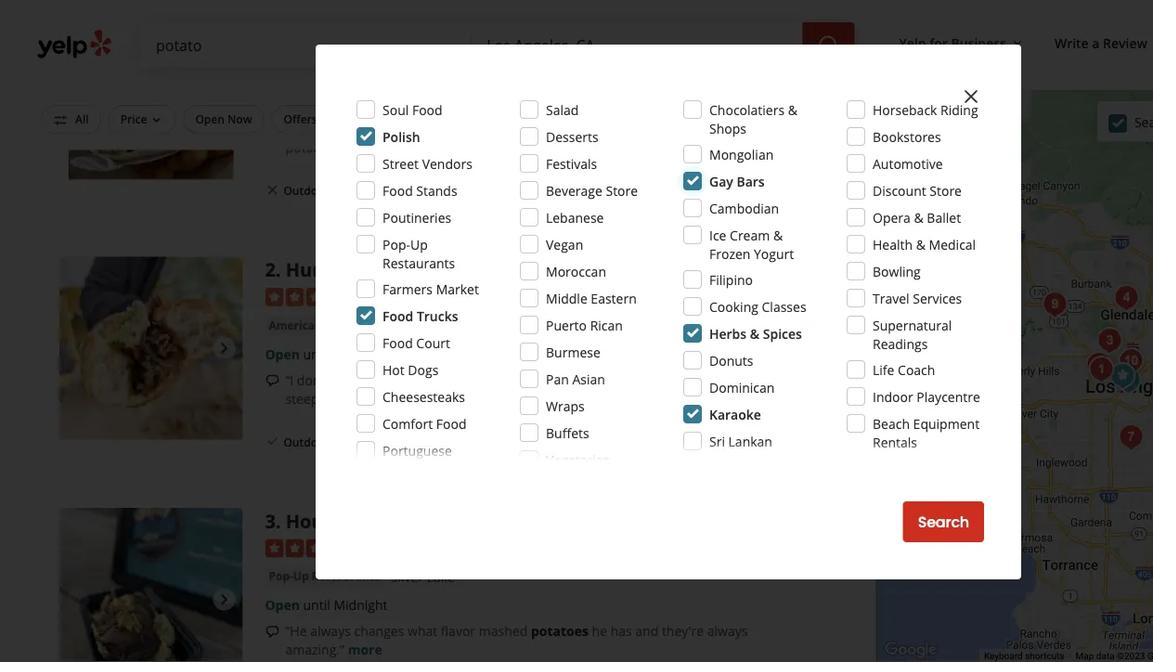 Task type: vqa. For each thing, say whether or not it's contained in the screenshot.
bottom START
yes



Task type: locate. For each thing, give the bounding box(es) containing it.
potato up 4.3 link
[[364, 257, 426, 282]]

yogurt
[[754, 245, 794, 262]]

& left brunch
[[326, 66, 334, 81]]

2 vertical spatial delivery
[[405, 434, 449, 449]]

0 horizontal spatial always
[[310, 622, 351, 640]]

0 horizontal spatial hot
[[383, 361, 405, 378]]

0 vertical spatial start order
[[719, 180, 799, 201]]

0 vertical spatial up
[[410, 235, 428, 253]]

pop-up restaurants down '5 star rating' image
[[269, 569, 380, 584]]

up down '5 star rating' image
[[293, 569, 309, 584]]

"i
[[286, 120, 294, 137], [286, 371, 294, 389]]

1 vertical spatial start order
[[719, 432, 799, 453]]

2 previous image from the top
[[67, 337, 89, 359]]

more link down fried
[[381, 138, 415, 156]]

a right write
[[1093, 34, 1100, 52]]

2 vertical spatial open
[[265, 596, 300, 614]]

0 vertical spatial for
[[930, 34, 948, 52]]

16 speech v2 image left don't
[[265, 373, 280, 388]]

0 vertical spatial hot
[[727, 111, 746, 127]]

2 vertical spatial previous image
[[67, 589, 89, 611]]

order down karaoke
[[757, 432, 799, 453]]

0 vertical spatial more link
[[381, 138, 415, 156]]

0 vertical spatial "i
[[286, 120, 294, 137]]

for inside button
[[930, 34, 948, 52]]

0 horizontal spatial store
[[606, 182, 638, 199]]

house
[[286, 508, 344, 534]]

1 vertical spatial "i
[[286, 371, 294, 389]]

4.3 star rating image
[[265, 288, 365, 306]]

& right chocolatiers
[[788, 101, 798, 118]]

1 vertical spatial restaurants
[[312, 569, 380, 584]]

store right beverage
[[606, 182, 638, 199]]

more right 'need'
[[763, 120, 795, 137]]

potato for the potato sack
[[325, 5, 387, 31]]

2 . from the top
[[276, 257, 281, 282]]

reviews) for 2 . humble potato
[[424, 287, 474, 305]]

seating down items..."
[[332, 183, 371, 198]]

asian down burmese
[[573, 370, 605, 388]]

burmese
[[546, 343, 601, 361]]

1 16 checkmark v2 image from the top
[[386, 182, 401, 197]]

next image
[[213, 337, 235, 359], [213, 589, 235, 611]]

& left ballet
[[914, 209, 924, 226]]

the baked potato image
[[1037, 286, 1074, 323]]

pop- down poutineries
[[383, 235, 410, 253]]

& inside button
[[326, 66, 334, 81]]

pop-
[[383, 235, 410, 253], [269, 569, 293, 584]]

good
[[609, 111, 637, 127]]

more for 3 . house of mash
[[348, 641, 382, 659]]

0 vertical spatial and
[[749, 111, 770, 127]]

potato
[[325, 5, 387, 31], [622, 120, 662, 137], [364, 257, 426, 282]]

start order down mongolian
[[719, 180, 799, 201]]

2 slideshow element from the top
[[59, 257, 243, 440]]

16 checkmark v2 image
[[386, 182, 401, 197], [386, 434, 401, 449]]

equipment
[[914, 415, 980, 432]]

offers for offers delivery
[[284, 111, 317, 127]]

& inside the ice cream & frozen yogurt
[[774, 226, 783, 244]]

3 . from the top
[[276, 508, 281, 534]]

2 start order from the top
[[719, 432, 799, 453]]

&
[[326, 66, 334, 81], [788, 101, 798, 118], [914, 209, 924, 226], [774, 226, 783, 244], [916, 235, 926, 253], [750, 325, 760, 342]]

1 horizontal spatial always
[[707, 622, 748, 640]]

2 vertical spatial potato
[[581, 371, 624, 389]]

1 vertical spatial slideshow element
[[59, 257, 243, 440]]

1 previous image from the top
[[67, 86, 89, 108]]

services
[[913, 289, 962, 307]]

potato inside 'balls--with a name like the potato sack, they need more potato items..."'
[[622, 120, 662, 137]]

& for chocolatiers & shops
[[788, 101, 798, 118]]

start order link for the potato sack
[[701, 170, 816, 211]]

desserts
[[546, 128, 599, 145]]

7:00
[[342, 94, 367, 111]]

until down "pop-up restaurants" link on the bottom left
[[303, 596, 330, 614]]

beach equipment rentals
[[873, 415, 980, 451]]

pop-up restaurants down poutineries
[[383, 235, 455, 272]]

1 horizontal spatial like
[[572, 120, 592, 137]]

all button
[[41, 105, 101, 134]]

16 checkmark v2 image for 1 . the potato sack
[[386, 182, 401, 197]]

1 seating from the top
[[332, 183, 371, 198]]

©2023
[[1117, 651, 1146, 662]]

delivery down comfort food
[[405, 434, 449, 449]]

& up yogurt
[[774, 226, 783, 244]]

& inside chocolatiers & shops
[[788, 101, 798, 118]]

slideshow element
[[59, 5, 243, 189], [59, 257, 243, 440], [59, 508, 243, 662]]

close image
[[960, 85, 983, 108]]

always up amazing."
[[310, 622, 351, 640]]

herbs
[[710, 325, 747, 342]]

0 horizontal spatial the potato sack image
[[59, 5, 243, 189]]

go
[[471, 371, 486, 389]]

more down when
[[392, 390, 426, 407]]

0 horizontal spatial potato
[[286, 138, 326, 156]]

0 vertical spatial start order link
[[701, 170, 816, 211]]

until up don't
[[303, 345, 330, 363]]

0 vertical spatial open
[[195, 111, 225, 127]]

pop- inside search dialog
[[383, 235, 410, 253]]

street
[[383, 155, 419, 172]]

0 horizontal spatial up
[[293, 569, 309, 584]]

1 vertical spatial reviews)
[[424, 287, 474, 305]]

order down mongolian
[[757, 180, 799, 201]]

pop- down '5 star rating' image
[[269, 569, 293, 584]]

like up items..."
[[332, 120, 352, 137]]

seating down price
[[332, 434, 371, 449]]

0 vertical spatial slideshow element
[[59, 5, 243, 189]]

1 vertical spatial outdoor
[[284, 434, 329, 449]]

0 vertical spatial pop-up restaurants
[[383, 235, 455, 272]]

. left house
[[276, 508, 281, 534]]

1 horizontal spatial the potato sack image
[[1083, 351, 1120, 388]]

0 vertical spatial previous image
[[67, 86, 89, 108]]

1 vertical spatial 16 speech v2 image
[[265, 373, 280, 388]]

reservations
[[396, 111, 465, 127]]

a inside 'balls--with a name like the potato sack, they need more potato items..."'
[[523, 120, 530, 137]]

2 start order link from the top
[[701, 422, 816, 463]]

like inside 'balls--with a name like the potato sack, they need more potato items..."'
[[572, 120, 592, 137]]

4.2 star rating image
[[265, 37, 365, 55]]

supernatural
[[873, 316, 952, 334]]

offers down closed
[[284, 111, 317, 127]]

for right yelp
[[930, 34, 948, 52]]

potato for humble potato
[[364, 257, 426, 282]]

open
[[195, 111, 225, 127], [265, 345, 300, 363], [265, 596, 300, 614]]

0 horizontal spatial the
[[286, 5, 320, 31]]

0 horizontal spatial pop-up restaurants
[[269, 569, 380, 584]]

1 vertical spatial delivery
[[405, 183, 449, 198]]

1 vertical spatial potato
[[622, 120, 662, 137]]

open inside button
[[195, 111, 225, 127]]

what
[[408, 622, 438, 640]]

potato up '4.2' link
[[325, 5, 387, 31]]

1 vertical spatial the
[[596, 120, 618, 137]]

None search field
[[141, 22, 859, 67]]

a right to
[[506, 371, 513, 389]]

. for 3
[[276, 508, 281, 534]]

seating for the
[[332, 183, 371, 198]]

asian inside search dialog
[[573, 370, 605, 388]]

1 vertical spatial hot
[[383, 361, 405, 378]]

start order for 2 . humble potato
[[719, 432, 799, 453]]

3 slideshow element from the top
[[59, 508, 243, 662]]

2 16 checkmark v2 image from the top
[[386, 434, 401, 449]]

and inside he has and they're always amazing."
[[636, 622, 659, 640]]

shops
[[710, 119, 747, 137]]

more for 2 . humble potato
[[392, 390, 426, 407]]

"i up steep
[[286, 371, 294, 389]]

beverage
[[546, 182, 603, 199]]

"i don't know, dude, when you go to a cool asian potato
[[286, 371, 624, 389]]

& for breakfast & brunch
[[326, 66, 334, 81]]

frozen
[[710, 245, 751, 262]]

2 16 speech v2 image from the top
[[265, 373, 280, 388]]

filipino
[[710, 271, 753, 288]]

american
[[269, 317, 322, 332]]

2 reviews) from the top
[[424, 287, 474, 305]]

1 horizontal spatial restaurants
[[383, 254, 455, 272]]

start down mongolian
[[719, 180, 753, 201]]

up down poutineries
[[410, 235, 428, 253]]

data
[[1097, 651, 1115, 662]]

sandwiches button
[[427, 316, 500, 334]]

2 vertical spatial more link
[[348, 641, 382, 659]]

16 filter v2 image
[[53, 113, 68, 128]]

pretty
[[748, 371, 784, 389]]

comfort
[[383, 415, 433, 432]]

1 horizontal spatial potato
[[411, 120, 454, 137]]

previous image
[[67, 86, 89, 108], [67, 337, 89, 359], [67, 589, 89, 611]]

store up ballet
[[930, 182, 962, 199]]

for inside button
[[640, 111, 656, 127]]

house of mash image
[[1092, 322, 1129, 359]]

0 vertical spatial 16 checkmark v2 image
[[386, 182, 401, 197]]

horseback riding
[[873, 101, 979, 118]]

house of mash link
[[286, 508, 422, 534]]

1 order from the top
[[757, 180, 799, 201]]

2 like from the left
[[572, 120, 592, 137]]

life coach
[[873, 361, 936, 378]]

write
[[1055, 34, 1089, 52]]

$$
[[507, 317, 522, 334]]

up inside search dialog
[[410, 235, 428, 253]]

start order link for humble potato
[[701, 422, 816, 463]]

2 order from the top
[[757, 432, 799, 453]]

1 vertical spatial outdoor seating
[[284, 434, 371, 449]]

1 vertical spatial start order link
[[701, 422, 816, 463]]

changes
[[354, 622, 404, 640]]

2 always from the left
[[707, 622, 748, 640]]

more for 1 . the potato sack
[[381, 138, 415, 156]]

1 horizontal spatial offers
[[497, 111, 530, 127]]

outdoor seating down price
[[284, 434, 371, 449]]

0 vertical spatial order
[[757, 180, 799, 201]]

american (new) link
[[265, 316, 362, 334]]

2 outdoor from the top
[[284, 434, 329, 449]]

open up 16 speech v2 image
[[265, 596, 300, 614]]

1 vertical spatial more link
[[392, 390, 426, 407]]

1 start order link from the top
[[701, 170, 816, 211]]

takeout
[[533, 111, 577, 127], [482, 183, 526, 198], [482, 434, 526, 449]]

offers inside button
[[497, 111, 530, 127]]

1 vertical spatial order
[[757, 432, 799, 453]]

4.2 link
[[373, 34, 391, 54]]

next image for 3 . house of mash
[[213, 589, 235, 611]]

offers right -
[[497, 111, 530, 127]]

1 start order from the top
[[719, 180, 799, 201]]

1 vertical spatial previous image
[[67, 337, 89, 359]]

more inside 'balls--with a name like the potato sack, they need more potato items..."'
[[763, 120, 795, 137]]

0 vertical spatial restaurants
[[383, 254, 455, 272]]

1 16 speech v2 image from the top
[[265, 122, 280, 137]]

1 start from the top
[[719, 180, 753, 201]]

0 vertical spatial .
[[276, 5, 281, 31]]

outdoor right 16 checkmark v2 icon
[[284, 434, 329, 449]]

0 vertical spatial potato
[[325, 5, 387, 31]]

don't
[[297, 371, 328, 389]]

offers for offers takeout
[[497, 111, 530, 127]]

a right pay
[[737, 371, 745, 389]]

2 vertical spatial takeout
[[482, 434, 526, 449]]

16 checkmark v2 image down street
[[386, 182, 401, 197]]

0 horizontal spatial restaurants
[[312, 569, 380, 584]]

2 vertical spatial until
[[303, 596, 330, 614]]

2 "i from the top
[[286, 371, 294, 389]]

reviews) right (231
[[424, 36, 474, 54]]

potato down the 'quite'
[[286, 138, 326, 156]]

offers takeout button
[[485, 105, 589, 133]]

0 vertical spatial 16 speech v2 image
[[265, 122, 280, 137]]

pop-up restaurants
[[383, 235, 455, 272], [269, 569, 380, 584]]

1 . from the top
[[276, 5, 281, 31]]

american (new) button
[[265, 316, 362, 334]]

puerto
[[546, 316, 587, 334]]

delivery down 7:00
[[320, 111, 364, 127]]

more
[[763, 120, 795, 137], [381, 138, 415, 156], [392, 390, 426, 407], [348, 641, 382, 659]]

2 offers from the left
[[497, 111, 530, 127]]

2 seating from the top
[[332, 434, 371, 449]]

1 vertical spatial takeout
[[482, 183, 526, 198]]

search dialog
[[0, 0, 1154, 662]]

2 next image from the top
[[213, 589, 235, 611]]

pop-up restaurants inside search dialog
[[383, 235, 455, 272]]

start order link down mongolian
[[701, 170, 816, 211]]

start order down karaoke
[[719, 432, 799, 453]]

1 vertical spatial next image
[[213, 589, 235, 611]]

hot inside button
[[727, 111, 746, 127]]

1 "i from the top
[[286, 120, 294, 137]]

0 vertical spatial outdoor
[[284, 183, 329, 198]]

0 horizontal spatial offers
[[284, 111, 317, 127]]

open down american
[[265, 345, 300, 363]]

1 horizontal spatial and
[[749, 111, 770, 127]]

more link down when
[[392, 390, 426, 407]]

1 vertical spatial pop-
[[269, 569, 293, 584]]

1 vertical spatial up
[[293, 569, 309, 584]]

delivery inside 'offers delivery' button
[[320, 111, 364, 127]]

search button
[[903, 502, 984, 542]]

. left "humble"
[[276, 257, 281, 282]]

& down opera & ballet
[[916, 235, 926, 253]]

start order for 1 . the potato sack
[[719, 180, 799, 201]]

1 vertical spatial for
[[640, 111, 656, 127]]

1 vertical spatial .
[[276, 257, 281, 282]]

outdoor seating down items..."
[[284, 183, 371, 198]]

soul
[[383, 101, 409, 118]]

restaurants up farmers
[[383, 254, 455, 272]]

discount
[[873, 182, 927, 199]]

0 vertical spatial delivery
[[320, 111, 364, 127]]

1 horizontal spatial for
[[930, 34, 948, 52]]

the potato sack image
[[59, 5, 243, 189], [1083, 351, 1120, 388]]

0 vertical spatial next image
[[213, 337, 235, 359]]

more link down "changes"
[[348, 641, 382, 659]]

0 vertical spatial outdoor seating
[[284, 183, 371, 198]]

ice
[[710, 226, 727, 244]]

outdoor right 16 close v2 icon
[[284, 183, 329, 198]]

court
[[416, 334, 450, 352]]

1 slideshow element from the top
[[59, 5, 243, 189]]

2 horizontal spatial potato
[[581, 371, 624, 389]]

horseback
[[873, 101, 937, 118]]

a right with
[[523, 120, 530, 137]]

write a review link
[[1048, 26, 1154, 59]]

(231 reviews)
[[395, 36, 474, 54]]

humble potato image
[[989, 400, 1027, 437]]

delivery down the street vendors
[[405, 183, 449, 198]]

2 store from the left
[[930, 182, 962, 199]]

0 vertical spatial reviews)
[[424, 36, 474, 54]]

previous image for 3
[[67, 589, 89, 611]]

1 vertical spatial and
[[636, 622, 659, 640]]

0 horizontal spatial for
[[640, 111, 656, 127]]

slideshow element for 2
[[59, 257, 243, 440]]

1 next image from the top
[[213, 337, 235, 359]]

asian
[[573, 370, 605, 388], [545, 371, 578, 389]]

map region
[[741, 0, 1154, 662]]

like
[[332, 120, 352, 137], [572, 120, 592, 137]]

1 horizontal spatial hot
[[727, 111, 746, 127]]

g
[[1148, 651, 1154, 662]]

1 horizontal spatial the
[[596, 120, 618, 137]]

yelp for business button
[[892, 26, 1033, 59]]

1 vertical spatial 16 checkmark v2 image
[[386, 434, 401, 449]]

0 vertical spatial the
[[286, 5, 320, 31]]

pop- inside 'pop-up restaurants' button
[[269, 569, 293, 584]]

potato down tomorrow
[[411, 120, 454, 137]]

1 outdoor from the top
[[284, 183, 329, 198]]

slideshow element for 3
[[59, 508, 243, 662]]

1 offers from the left
[[284, 111, 317, 127]]

1 reviews) from the top
[[424, 36, 474, 54]]

2 vertical spatial .
[[276, 508, 281, 534]]

restaurants up the midnight
[[312, 569, 380, 584]]

always right they're
[[707, 622, 748, 640]]

2 outdoor seating from the top
[[284, 434, 371, 449]]

1 horizontal spatial pop-up restaurants
[[383, 235, 455, 272]]

0 vertical spatial until
[[311, 94, 338, 111]]

a
[[1093, 34, 1100, 52], [523, 120, 530, 137], [506, 371, 513, 389], [737, 371, 745, 389]]

1 vertical spatial seating
[[332, 434, 371, 449]]

order
[[757, 180, 799, 201], [757, 432, 799, 453]]

business
[[951, 34, 1007, 52]]

hot inside search dialog
[[383, 361, 405, 378]]

silver
[[391, 568, 424, 586]]

& right herbs
[[750, 325, 760, 342]]

until for humble
[[303, 345, 330, 363]]

filters group
[[37, 105, 813, 134]]

asian up wraps on the bottom of page
[[545, 371, 578, 389]]

classes
[[762, 298, 807, 315]]

the potato sack link
[[286, 5, 434, 31]]

delivery
[[320, 111, 364, 127], [405, 183, 449, 198], [405, 434, 449, 449]]

yelp
[[900, 34, 926, 52]]

0 horizontal spatial pop-
[[269, 569, 293, 584]]

more down "changes"
[[348, 641, 382, 659]]

1 vertical spatial until
[[303, 345, 330, 363]]

"he
[[286, 622, 307, 640]]

steep
[[286, 390, 319, 407]]

offers delivery
[[284, 111, 364, 127]]

1 vertical spatial open
[[265, 345, 300, 363]]

food for stands
[[383, 182, 413, 199]]

0 vertical spatial start
[[719, 180, 753, 201]]

potato corner image
[[1108, 280, 1146, 317]]

discount store
[[873, 182, 962, 199]]

pop-up restaurants inside button
[[269, 569, 380, 584]]

medical
[[929, 235, 976, 253]]

yelp for business
[[900, 34, 1007, 52]]

opera & ballet
[[873, 209, 961, 226]]

"i for humble potato
[[286, 371, 294, 389]]

1 horizontal spatial store
[[930, 182, 962, 199]]

3 previous image from the top
[[67, 589, 89, 611]]

reviews) up trucks
[[424, 287, 474, 305]]

0 vertical spatial seating
[[332, 183, 371, 198]]

1 store from the left
[[606, 182, 638, 199]]

all
[[75, 111, 89, 127]]

open for 2
[[265, 345, 300, 363]]

1 vertical spatial potato
[[286, 138, 326, 156]]

start order link down dominican
[[701, 422, 816, 463]]

potato down burmese
[[581, 371, 624, 389]]

to
[[490, 371, 502, 389]]

potato left sack,
[[622, 120, 662, 137]]

0 vertical spatial takeout
[[533, 111, 577, 127]]

16 speech v2 image down closed
[[265, 122, 280, 137]]

1 horizontal spatial pop-
[[383, 235, 410, 253]]

& for herbs & spices
[[750, 325, 760, 342]]

potato inside 'balls--with a name like the potato sack, they need more potato items..."'
[[286, 138, 326, 156]]

offers inside button
[[284, 111, 317, 127]]

google image
[[880, 638, 942, 662]]

0 vertical spatial pop-
[[383, 235, 410, 253]]

vegetarian
[[546, 451, 611, 469]]

2 vertical spatial potato
[[364, 257, 426, 282]]

0 horizontal spatial and
[[636, 622, 659, 640]]

2 start from the top
[[719, 432, 753, 453]]

16 speech v2 image for 1
[[265, 122, 280, 137]]

reviews) for 1 . the potato sack
[[424, 36, 474, 54]]

louders image
[[1081, 346, 1118, 384]]

donuts
[[710, 352, 754, 369]]

they
[[699, 120, 725, 137]]

1 outdoor seating from the top
[[284, 183, 371, 198]]

2 vertical spatial slideshow element
[[59, 508, 243, 662]]

good for dinner
[[609, 111, 695, 127]]

like down the salad at the top
[[572, 120, 592, 137]]

market
[[436, 280, 479, 298]]

order for 2 . humble potato
[[757, 432, 799, 453]]

open down next image
[[195, 111, 225, 127]]

burgers button
[[369, 316, 420, 334]]

hot and new
[[727, 111, 797, 127]]

. up 4.2 star rating image
[[276, 5, 281, 31]]

always inside he has and they're always amazing."
[[707, 622, 748, 640]]

16 speech v2 image
[[265, 122, 280, 137], [265, 373, 280, 388]]

16 checkmark v2 image down the comfort
[[386, 434, 401, 449]]

"i left the 'quite'
[[286, 120, 294, 137]]

vendors
[[422, 155, 473, 172]]

start down karaoke
[[719, 432, 753, 453]]

1 vertical spatial start
[[719, 432, 753, 453]]

more down fried
[[381, 138, 415, 156]]

1 horizontal spatial up
[[410, 235, 428, 253]]

for right good
[[640, 111, 656, 127]]

1 vertical spatial pop-up restaurants
[[269, 569, 380, 584]]

until up offers delivery
[[311, 94, 338, 111]]



Task type: describe. For each thing, give the bounding box(es) containing it.
poutine brothers image
[[1113, 419, 1150, 456]]

seating for humble
[[332, 434, 371, 449]]

wraps
[[546, 397, 585, 415]]

for for yelp
[[930, 34, 948, 52]]

humble potato image
[[59, 257, 243, 440]]

silver lake
[[391, 568, 455, 586]]

lake
[[427, 568, 455, 586]]

outdoor seating for humble
[[284, 434, 371, 449]]

previous image for 1
[[67, 86, 89, 108]]

trucks
[[417, 307, 458, 325]]

breakfast & brunch
[[269, 66, 377, 81]]

. for 1
[[276, 5, 281, 31]]

open now
[[195, 111, 252, 127]]

delivery for the potato sack
[[405, 183, 449, 198]]

user actions element
[[885, 26, 1154, 63]]

hot and new button
[[715, 105, 809, 133]]

farmers
[[383, 280, 433, 298]]

cheesesteaks
[[383, 388, 465, 405]]

takeout for 2 . humble potato
[[482, 434, 526, 449]]

rentals
[[873, 433, 918, 451]]

slideshow element for 1
[[59, 5, 243, 189]]

mongolian
[[710, 145, 774, 163]]

/burger place, pay a pretty steep price for..."
[[286, 371, 784, 407]]

hot for hot and new
[[727, 111, 746, 127]]

cambodian
[[710, 199, 779, 217]]

he has and they're always amazing."
[[286, 622, 748, 659]]

open for 3
[[265, 596, 300, 614]]

a inside '/burger place, pay a pretty steep price for..."'
[[737, 371, 745, 389]]

humble
[[286, 257, 359, 282]]

now
[[227, 111, 252, 127]]

offers takeout
[[497, 111, 577, 127]]

vans image
[[1110, 362, 1147, 399]]

house of mash image
[[59, 508, 243, 662]]

restaurants inside button
[[312, 569, 380, 584]]

16 speech v2 image
[[265, 625, 280, 639]]

store for discount store
[[930, 182, 962, 199]]

reservations button
[[384, 105, 477, 133]]

amazing."
[[286, 641, 345, 659]]

takeout for 1 . the potato sack
[[482, 183, 526, 198]]

sack,
[[665, 120, 695, 137]]

1 always from the left
[[310, 622, 351, 640]]

up inside button
[[293, 569, 309, 584]]

start for the potato sack
[[719, 180, 753, 201]]

has
[[611, 622, 632, 640]]

map data ©2023 g
[[1076, 651, 1154, 662]]

place,
[[674, 371, 709, 389]]

"i quite like the fried potato
[[286, 120, 454, 137]]

4.3 link
[[373, 285, 391, 305]]

automotive
[[873, 155, 943, 172]]

write a review
[[1055, 34, 1148, 52]]

more link for sack
[[381, 138, 415, 156]]

balls--with a name like the potato sack, they need more potato items..."
[[286, 120, 795, 156]]

16 close v2 image
[[265, 182, 280, 197]]

mr & mrs potato image
[[901, 234, 938, 271]]

balls-
[[457, 120, 490, 137]]

for for good
[[640, 111, 656, 127]]

burgers
[[373, 317, 416, 332]]

(231 reviews) link
[[395, 34, 474, 54]]

hot for hot dogs
[[383, 361, 405, 378]]

life
[[873, 361, 895, 378]]

start for humble potato
[[719, 432, 753, 453]]

travel
[[873, 289, 910, 307]]

angel's tijuana tacos image
[[1113, 343, 1150, 380]]

the inside 'balls--with a name like the potato sack, they need more potato items..."'
[[596, 120, 618, 137]]

when
[[409, 371, 442, 389]]

next image for 2 . humble potato
[[213, 337, 235, 359]]

outdoor seating for the
[[284, 183, 371, 198]]

. for 2
[[276, 257, 281, 282]]

mash
[[372, 508, 422, 534]]

with
[[494, 120, 520, 137]]

spices
[[763, 325, 802, 342]]

food for trucks
[[383, 307, 414, 325]]

next image
[[213, 86, 235, 108]]

cooking classes
[[710, 298, 807, 315]]

soul food
[[383, 101, 443, 118]]

am
[[371, 94, 391, 111]]

0 vertical spatial potato
[[411, 120, 454, 137]]

outdoor for the
[[284, 183, 329, 198]]

buffets
[[546, 424, 589, 442]]

(733
[[395, 287, 421, 305]]

and inside button
[[749, 111, 770, 127]]

middle
[[546, 289, 588, 307]]

2
[[265, 257, 276, 282]]

delivery for humble potato
[[405, 434, 449, 449]]

dude,
[[371, 371, 405, 389]]

cool
[[516, 371, 541, 389]]

& for opera & ballet
[[914, 209, 924, 226]]

eastern
[[591, 289, 637, 307]]

"i for the potato sack
[[286, 120, 294, 137]]

1 vertical spatial the potato sack image
[[1083, 351, 1120, 388]]

tomorrow
[[394, 94, 455, 111]]

4.2
[[373, 36, 391, 54]]

2 . humble potato
[[265, 257, 426, 282]]

food for court
[[383, 334, 413, 352]]

search image
[[818, 34, 840, 57]]

/burger
[[624, 371, 670, 389]]

& for health & medical
[[916, 235, 926, 253]]

16 checkmark v2 image for 2 . humble potato
[[386, 434, 401, 449]]

midnight
[[334, 596, 388, 614]]

-
[[490, 120, 494, 137]]

order for 1 . the potato sack
[[757, 180, 799, 201]]

previous image for 2
[[67, 337, 89, 359]]

until for house
[[303, 596, 330, 614]]

name
[[534, 120, 568, 137]]

sri lankan
[[710, 432, 773, 450]]

supernatural readings
[[873, 316, 952, 352]]

opera
[[873, 209, 911, 226]]

gay bars
[[710, 172, 765, 190]]

nordstrom rack image
[[1105, 358, 1142, 395]]

review
[[1103, 34, 1148, 52]]

16 chevron down v2 image
[[1010, 36, 1025, 51]]

1 like from the left
[[332, 120, 352, 137]]

herbs & spices
[[710, 325, 802, 342]]

(733 reviews)
[[395, 287, 474, 305]]

until for the
[[311, 94, 338, 111]]

burgers link
[[369, 316, 420, 334]]

1 . the potato sack
[[265, 5, 434, 31]]

breakfast & brunch button
[[265, 64, 381, 83]]

1
[[265, 5, 276, 31]]

16 speech v2 image for 2
[[265, 373, 280, 388]]

riding
[[941, 101, 979, 118]]

potatoes
[[531, 622, 589, 640]]

chocolatiers
[[710, 101, 785, 118]]

offers delivery button
[[272, 105, 376, 133]]

16 checkmark v2 image
[[265, 434, 280, 449]]

food court
[[383, 334, 450, 352]]

restaurants inside search dialog
[[383, 254, 455, 272]]

5 star rating image
[[265, 539, 365, 558]]

breakfast
[[269, 66, 323, 81]]

open now button
[[183, 105, 264, 133]]

4.3
[[373, 287, 391, 305]]

moroccan
[[546, 262, 606, 280]]

pm
[[363, 345, 382, 363]]

more link for mash
[[348, 641, 382, 659]]

takeout inside button
[[533, 111, 577, 127]]

store for beverage store
[[606, 182, 638, 199]]

health
[[873, 235, 913, 253]]

outdoor for humble
[[284, 434, 329, 449]]

0 vertical spatial the potato sack image
[[59, 5, 243, 189]]

search
[[918, 512, 970, 533]]

3
[[265, 508, 276, 534]]

9:00
[[334, 345, 360, 363]]

beach
[[873, 415, 910, 432]]

shortcuts
[[1025, 651, 1065, 662]]



